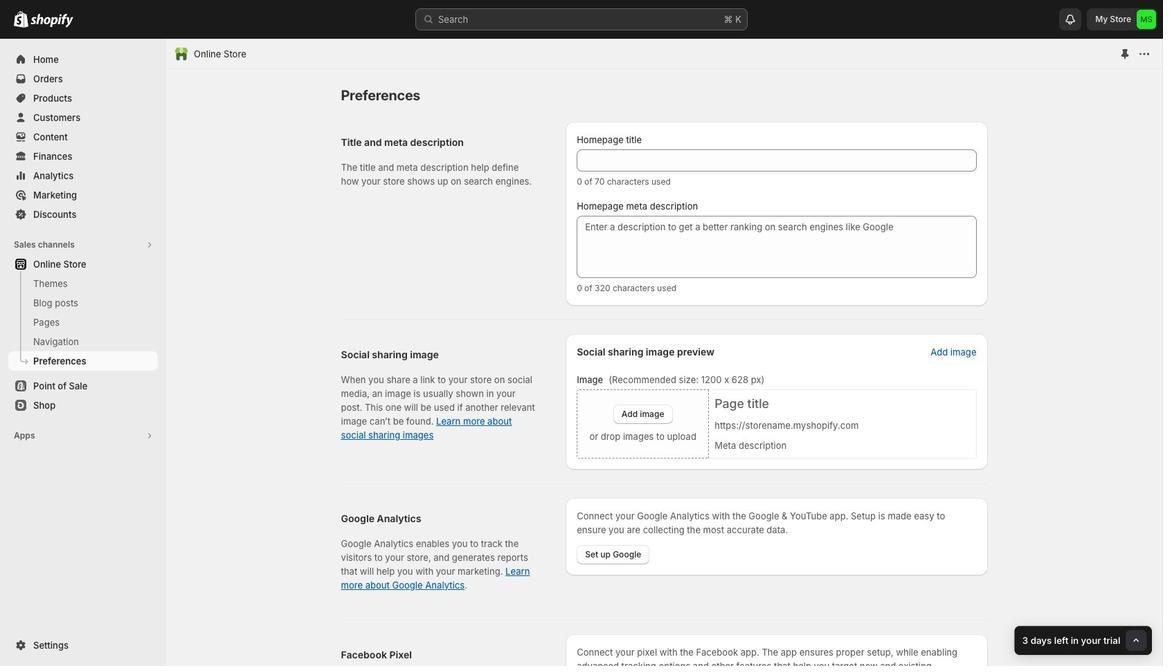 Task type: describe. For each thing, give the bounding box(es) containing it.
shopify image
[[14, 11, 28, 28]]

online store image
[[175, 47, 188, 61]]

my store image
[[1137, 10, 1157, 29]]



Task type: locate. For each thing, give the bounding box(es) containing it.
shopify image
[[30, 14, 73, 28]]



Task type: vqa. For each thing, say whether or not it's contained in the screenshot.
ONLINE STORE icon
yes



